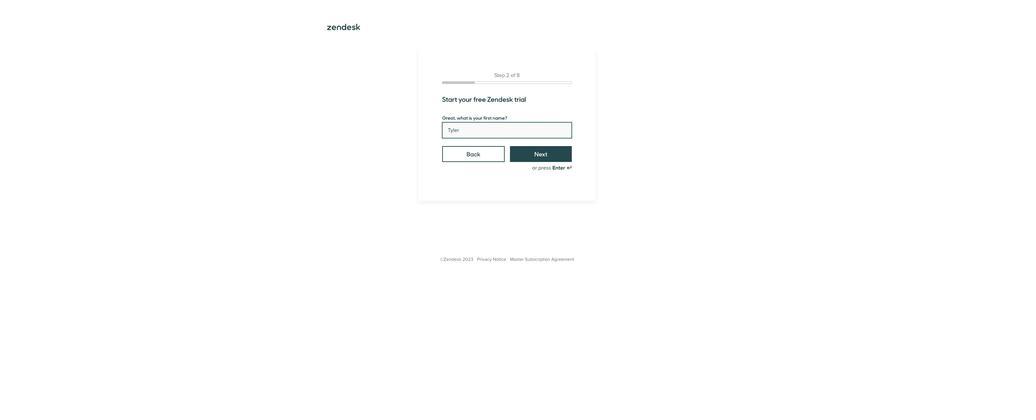 Task type: describe. For each thing, give the bounding box(es) containing it.
©zendesk 2023
[[440, 257, 473, 262]]

©zendesk 2023 link
[[440, 257, 473, 262]]

privacy notice
[[477, 257, 506, 262]]

step 2 of 8
[[494, 72, 520, 79]]

back button
[[442, 146, 505, 162]]

©zendesk
[[440, 257, 461, 262]]

zendesk image
[[327, 24, 360, 30]]

enter
[[552, 165, 565, 171]]

start
[[442, 94, 457, 104]]

trial
[[514, 94, 526, 104]]

great, what is your first name?
[[442, 114, 507, 121]]

next button
[[510, 146, 572, 162]]

great,
[[442, 114, 456, 121]]

privacy notice link
[[477, 257, 506, 262]]

of
[[511, 72, 515, 79]]

press
[[538, 165, 551, 171]]

or press enter
[[532, 165, 565, 171]]

privacy
[[477, 257, 492, 262]]

2
[[506, 72, 509, 79]]

name?
[[493, 114, 507, 121]]

master
[[510, 257, 524, 262]]

2023
[[463, 257, 473, 262]]

enter image
[[567, 165, 572, 171]]

step
[[494, 72, 505, 79]]

is
[[469, 114, 472, 121]]



Task type: locate. For each thing, give the bounding box(es) containing it.
Great, what is your first name? text field
[[442, 122, 572, 138]]

free
[[473, 94, 486, 104]]

first
[[483, 114, 492, 121]]

next
[[535, 150, 547, 158]]

master subscription agreement
[[510, 257, 574, 262]]

what
[[457, 114, 468, 121]]

0 horizontal spatial your
[[458, 94, 472, 104]]

master subscription agreement link
[[510, 257, 574, 262]]

zendesk
[[487, 94, 513, 104]]

1 vertical spatial your
[[473, 114, 483, 121]]

8
[[517, 72, 520, 79]]

notice
[[493, 257, 506, 262]]

or
[[532, 165, 537, 171]]

your left free
[[458, 94, 472, 104]]

agreement
[[551, 257, 574, 262]]

subscription
[[525, 257, 550, 262]]

your right is
[[473, 114, 483, 121]]

0 vertical spatial your
[[458, 94, 472, 104]]

start your free zendesk trial
[[442, 94, 526, 104]]

back
[[467, 150, 480, 158]]

1 horizontal spatial your
[[473, 114, 483, 121]]

your
[[458, 94, 472, 104], [473, 114, 483, 121]]



Task type: vqa. For each thing, say whether or not it's contained in the screenshot.
'Development Services 212'
no



